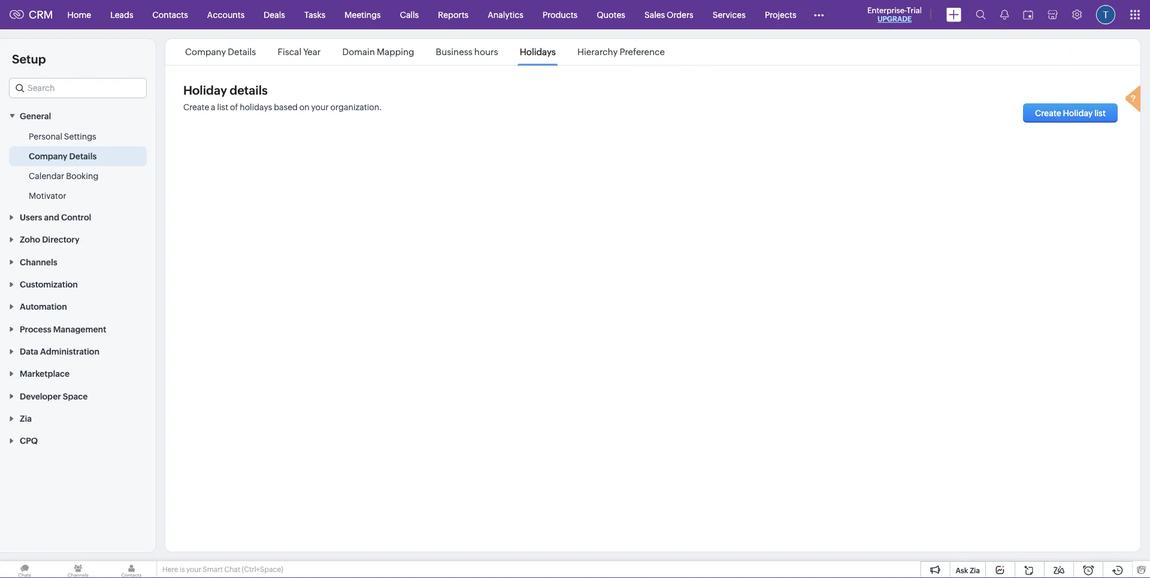 Task type: describe. For each thing, give the bounding box(es) containing it.
list containing company details
[[174, 39, 676, 65]]

profile element
[[1089, 0, 1123, 29]]

users
[[20, 213, 42, 222]]

customization button
[[0, 273, 156, 295]]

marketplace
[[20, 369, 70, 379]]

calls link
[[391, 0, 429, 29]]

business hours link
[[434, 47, 500, 57]]

deals link
[[254, 0, 295, 29]]

services link
[[703, 0, 756, 29]]

marketplace button
[[0, 362, 156, 385]]

users and control button
[[0, 206, 156, 228]]

ask zia
[[956, 567, 980, 575]]

company inside list
[[185, 47, 226, 57]]

fiscal year
[[278, 47, 321, 57]]

quotes link
[[587, 0, 635, 29]]

signals image
[[1001, 10, 1009, 20]]

holiday inside create a list of holidays based on your organization. create holiday list
[[1063, 108, 1093, 118]]

home
[[67, 10, 91, 19]]

personal
[[29, 131, 62, 141]]

customization
[[20, 280, 78, 289]]

developer
[[20, 392, 61, 401]]

general region
[[0, 127, 156, 206]]

reports
[[438, 10, 469, 19]]

personal settings link
[[29, 130, 96, 142]]

company details inside 'general' region
[[29, 151, 97, 161]]

(ctrl+space)
[[242, 566, 283, 574]]

control
[[61, 213, 91, 222]]

help image
[[1123, 84, 1147, 116]]

1 horizontal spatial create
[[1035, 108, 1062, 118]]

upgrade
[[878, 15, 912, 23]]

holidays link
[[518, 47, 558, 57]]

holidays
[[240, 102, 272, 112]]

ask
[[956, 567, 968, 575]]

business hours
[[436, 47, 498, 57]]

products link
[[533, 0, 587, 29]]

contacts
[[153, 10, 188, 19]]

tasks link
[[295, 0, 335, 29]]

data
[[20, 347, 38, 356]]

calendar booking
[[29, 171, 98, 181]]

fiscal year link
[[276, 47, 323, 57]]

calls
[[400, 10, 419, 19]]

space
[[63, 392, 88, 401]]

1 vertical spatial company details link
[[29, 150, 97, 162]]

leads link
[[101, 0, 143, 29]]

is
[[180, 566, 185, 574]]

1 vertical spatial your
[[186, 566, 201, 574]]

directory
[[42, 235, 79, 244]]

zia button
[[0, 407, 156, 429]]

leads
[[110, 10, 133, 19]]

domain
[[342, 47, 375, 57]]

holiday details
[[183, 84, 268, 97]]

settings
[[64, 131, 96, 141]]

management
[[53, 324, 106, 334]]

1 vertical spatial zia
[[970, 567, 980, 575]]

channels image
[[53, 561, 103, 578]]

0 horizontal spatial list
[[217, 102, 228, 112]]

0 horizontal spatial create
[[183, 102, 209, 112]]

projects link
[[756, 0, 806, 29]]

zoho
[[20, 235, 40, 244]]

analytics link
[[478, 0, 533, 29]]

trial
[[907, 6, 922, 15]]

hierarchy
[[578, 47, 618, 57]]

hours
[[474, 47, 498, 57]]

Search text field
[[10, 78, 146, 98]]

developer space button
[[0, 385, 156, 407]]

cpq
[[20, 436, 38, 446]]

contacts image
[[107, 561, 156, 578]]

sales orders
[[645, 10, 694, 19]]

services
[[713, 10, 746, 19]]

deals
[[264, 10, 285, 19]]

crm link
[[10, 9, 53, 21]]

process management button
[[0, 318, 156, 340]]

a
[[211, 102, 216, 112]]

hierarchy preference
[[578, 47, 665, 57]]

enterprise-
[[868, 6, 907, 15]]

organization.
[[330, 102, 382, 112]]

based
[[274, 102, 298, 112]]

process management
[[20, 324, 106, 334]]

reports link
[[429, 0, 478, 29]]

accounts link
[[198, 0, 254, 29]]

domain mapping link
[[341, 47, 416, 57]]

data administration button
[[0, 340, 156, 362]]

zia inside dropdown button
[[20, 414, 32, 423]]

1 horizontal spatial list
[[1095, 108, 1106, 118]]

administration
[[40, 347, 100, 356]]

data administration
[[20, 347, 100, 356]]

here is your smart chat (ctrl+space)
[[162, 566, 283, 574]]

accounts
[[207, 10, 245, 19]]

meetings
[[345, 10, 381, 19]]



Task type: vqa. For each thing, say whether or not it's contained in the screenshot.
Not Started
no



Task type: locate. For each thing, give the bounding box(es) containing it.
orders
[[667, 10, 694, 19]]

list
[[174, 39, 676, 65]]

hierarchy preference link
[[576, 47, 667, 57]]

create menu element
[[940, 0, 969, 29]]

create a list of holidays based on your organization. create holiday list
[[183, 102, 1106, 118]]

crm
[[29, 9, 53, 21]]

calendar
[[29, 171, 64, 181]]

profile image
[[1097, 5, 1116, 24]]

automation
[[20, 302, 67, 312]]

search element
[[969, 0, 993, 29]]

home link
[[58, 0, 101, 29]]

details
[[230, 84, 268, 97]]

zia
[[20, 414, 32, 423], [970, 567, 980, 575]]

0 horizontal spatial details
[[69, 151, 97, 161]]

signals element
[[993, 0, 1016, 29]]

chat
[[224, 566, 240, 574]]

contacts link
[[143, 0, 198, 29]]

your right is
[[186, 566, 201, 574]]

create menu image
[[947, 7, 962, 22]]

0 horizontal spatial company
[[29, 151, 67, 161]]

1 horizontal spatial company
[[185, 47, 226, 57]]

quotes
[[597, 10, 626, 19]]

company details down personal settings
[[29, 151, 97, 161]]

automation button
[[0, 295, 156, 318]]

cpq button
[[0, 429, 156, 452]]

company details link down personal settings
[[29, 150, 97, 162]]

business
[[436, 47, 473, 57]]

0 horizontal spatial company details link
[[29, 150, 97, 162]]

smart
[[203, 566, 223, 574]]

sales orders link
[[635, 0, 703, 29]]

meetings link
[[335, 0, 391, 29]]

company details down accounts
[[185, 47, 256, 57]]

zoho directory
[[20, 235, 79, 244]]

preference
[[620, 47, 665, 57]]

1 horizontal spatial holiday
[[1063, 108, 1093, 118]]

0 horizontal spatial your
[[186, 566, 201, 574]]

company inside 'general' region
[[29, 151, 67, 161]]

calendar image
[[1023, 10, 1034, 19]]

enterprise-trial upgrade
[[868, 6, 922, 23]]

your right on
[[311, 102, 329, 112]]

company up calendar
[[29, 151, 67, 161]]

zoho directory button
[[0, 228, 156, 250]]

1 horizontal spatial company details
[[185, 47, 256, 57]]

domain mapping
[[342, 47, 414, 57]]

company details link down accounts
[[183, 47, 258, 57]]

0 vertical spatial details
[[228, 47, 256, 57]]

Other Modules field
[[806, 5, 832, 24]]

on
[[299, 102, 310, 112]]

company details
[[185, 47, 256, 57], [29, 151, 97, 161]]

create
[[183, 102, 209, 112], [1035, 108, 1062, 118]]

0 vertical spatial company details
[[185, 47, 256, 57]]

your
[[311, 102, 329, 112], [186, 566, 201, 574]]

list right a
[[217, 102, 228, 112]]

details
[[228, 47, 256, 57], [69, 151, 97, 161]]

0 horizontal spatial holiday
[[183, 84, 227, 97]]

0 vertical spatial your
[[311, 102, 329, 112]]

chats image
[[0, 561, 49, 578]]

company details inside list
[[185, 47, 256, 57]]

create holiday list button
[[1023, 103, 1118, 123]]

tasks
[[304, 10, 326, 19]]

general
[[20, 111, 51, 121]]

holiday left help image
[[1063, 108, 1093, 118]]

channels
[[20, 257, 57, 267]]

0 horizontal spatial company details
[[29, 151, 97, 161]]

1 horizontal spatial zia
[[970, 567, 980, 575]]

1 horizontal spatial your
[[311, 102, 329, 112]]

search image
[[976, 10, 986, 20]]

users and control
[[20, 213, 91, 222]]

details up details
[[228, 47, 256, 57]]

1 vertical spatial details
[[69, 151, 97, 161]]

fiscal
[[278, 47, 302, 57]]

holiday
[[183, 84, 227, 97], [1063, 108, 1093, 118]]

None field
[[9, 78, 147, 98]]

0 vertical spatial holiday
[[183, 84, 227, 97]]

holidays
[[520, 47, 556, 57]]

details inside 'general' region
[[69, 151, 97, 161]]

company down accounts link
[[185, 47, 226, 57]]

zia up cpq at the bottom of the page
[[20, 414, 32, 423]]

1 vertical spatial holiday
[[1063, 108, 1093, 118]]

motivator
[[29, 191, 66, 200]]

process
[[20, 324, 51, 334]]

here
[[162, 566, 178, 574]]

1 vertical spatial company
[[29, 151, 67, 161]]

booking
[[66, 171, 98, 181]]

1 horizontal spatial company details link
[[183, 47, 258, 57]]

0 vertical spatial zia
[[20, 414, 32, 423]]

0 horizontal spatial zia
[[20, 414, 32, 423]]

motivator link
[[29, 190, 66, 202]]

zia right ask on the bottom of page
[[970, 567, 980, 575]]

sales
[[645, 10, 665, 19]]

setup
[[12, 52, 46, 66]]

calendar booking link
[[29, 170, 98, 182]]

holiday up a
[[183, 84, 227, 97]]

list
[[217, 102, 228, 112], [1095, 108, 1106, 118]]

your inside create a list of holidays based on your organization. create holiday list
[[311, 102, 329, 112]]

analytics
[[488, 10, 524, 19]]

company details link
[[183, 47, 258, 57], [29, 150, 97, 162]]

developer space
[[20, 392, 88, 401]]

year
[[303, 47, 321, 57]]

0 vertical spatial company
[[185, 47, 226, 57]]

1 horizontal spatial details
[[228, 47, 256, 57]]

company
[[185, 47, 226, 57], [29, 151, 67, 161]]

and
[[44, 213, 59, 222]]

0 vertical spatial company details link
[[183, 47, 258, 57]]

projects
[[765, 10, 797, 19]]

list left help image
[[1095, 108, 1106, 118]]

general button
[[0, 104, 156, 127]]

channels button
[[0, 250, 156, 273]]

details up booking
[[69, 151, 97, 161]]

1 vertical spatial company details
[[29, 151, 97, 161]]

mapping
[[377, 47, 414, 57]]



